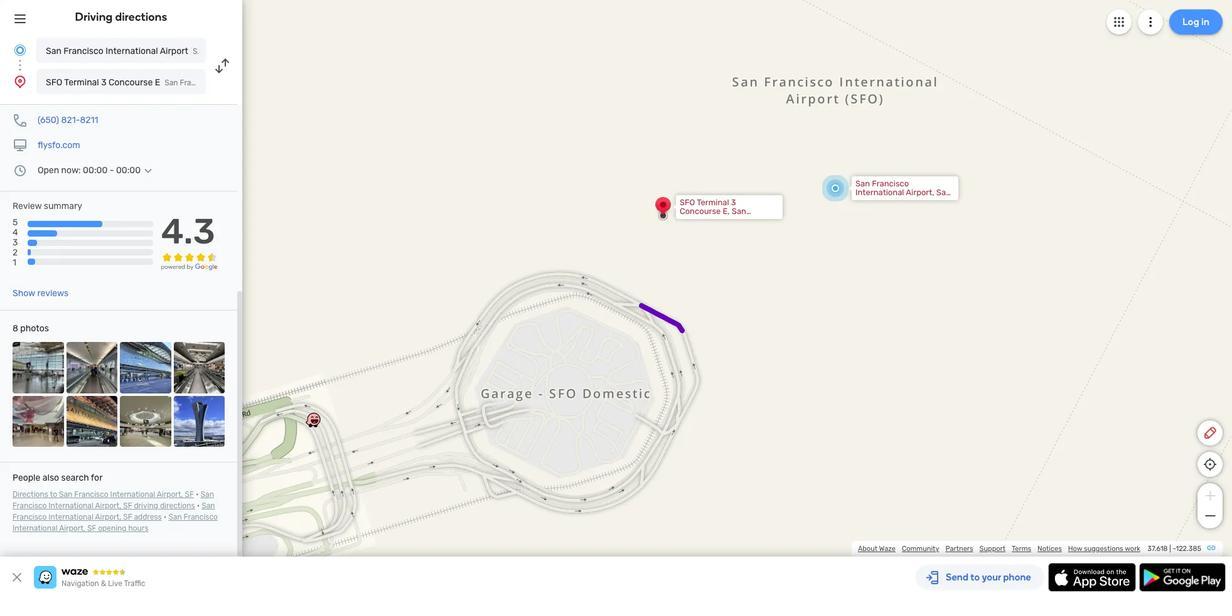 Task type: describe. For each thing, give the bounding box(es) containing it.
francisco for san francisco international airport, sf address
[[13, 513, 47, 522]]

image 4 of san francisco international airport, sf image
[[174, 342, 225, 393]]

sfo terminal 3 concourse e
[[46, 77, 160, 88]]

international for san francisco international airport, san francisco, ca 94128, usa
[[856, 188, 904, 197]]

work
[[1125, 545, 1141, 553]]

3 for e,
[[731, 198, 736, 207]]

search
[[61, 473, 89, 483]]

3 for 1
[[13, 237, 18, 248]]

zoom in image
[[1203, 488, 1218, 503]]

e,
[[723, 207, 730, 216]]

sf for driving
[[123, 502, 132, 510]]

current location image
[[13, 43, 28, 58]]

international for san francisco international airport
[[106, 46, 158, 56]]

international for san francisco international airport, sf address
[[49, 513, 93, 522]]

sfo terminal 3 concourse e button
[[36, 69, 206, 94]]

support link
[[980, 545, 1006, 553]]

ca inside sfo terminal 3 concourse e, san francisco, ca 94128, usa
[[721, 215, 731, 225]]

zoom out image
[[1203, 508, 1218, 524]]

94128, inside san francisco international airport, san francisco, ca 94128, usa
[[909, 196, 934, 206]]

san inside button
[[46, 46, 61, 56]]

3 for e
[[101, 77, 106, 88]]

traffic
[[124, 579, 145, 588]]

opening
[[98, 524, 126, 533]]

terms
[[1012, 545, 1031, 553]]

directions to san francisco international airport, sf
[[13, 490, 194, 499]]

now:
[[61, 165, 81, 176]]

37.618
[[1148, 545, 1168, 553]]

driving
[[134, 502, 158, 510]]

suggestions
[[1084, 545, 1124, 553]]

international for san francisco international airport, sf opening hours
[[13, 524, 57, 533]]

|
[[1170, 545, 1171, 553]]

francisco for san francisco international airport, sf driving directions
[[13, 502, 47, 510]]

image 8 of san francisco international airport, sf image
[[174, 396, 225, 447]]

94128, inside sfo terminal 3 concourse e, san francisco, ca 94128, usa
[[733, 215, 758, 225]]

flysfo.com link
[[38, 140, 80, 151]]

1 horizontal spatial -
[[1173, 545, 1176, 553]]

san francisco international airport, sf opening hours
[[13, 513, 218, 533]]

notices
[[1038, 545, 1062, 553]]

san inside san francisco international airport, sf opening hours
[[168, 513, 182, 522]]

37.618 | -122.385
[[1148, 545, 1202, 553]]

about waze link
[[858, 545, 896, 553]]

san francisco international airport, sf driving directions link
[[13, 490, 214, 510]]

san francisco international airport, sf opening hours link
[[13, 513, 218, 533]]

terminal for sfo terminal 3 concourse e, san francisco, ca 94128, usa
[[697, 198, 729, 207]]

people also search for
[[13, 473, 103, 483]]

flysfo.com
[[38, 140, 80, 151]]

driving directions
[[75, 10, 167, 24]]

sf for address
[[123, 513, 132, 522]]

122.385
[[1176, 545, 1202, 553]]

photos
[[20, 323, 49, 334]]

support
[[980, 545, 1006, 553]]

open now: 00:00 - 00:00
[[38, 165, 141, 176]]

link image
[[1207, 543, 1217, 553]]

8211
[[80, 115, 98, 126]]

partners link
[[946, 545, 973, 553]]

how
[[1068, 545, 1083, 553]]

1
[[13, 258, 16, 268]]

show
[[13, 288, 35, 299]]

san francisco international airport, sf address
[[13, 502, 215, 522]]

821-
[[61, 115, 80, 126]]

4
[[13, 227, 18, 238]]

sf for opening
[[87, 524, 96, 533]]

francisco, inside sfo terminal 3 concourse e, san francisco, ca 94128, usa
[[680, 215, 719, 225]]

usa inside sfo terminal 3 concourse e, san francisco, ca 94128, usa
[[760, 215, 777, 225]]

san francisco international airport
[[46, 46, 188, 56]]

open
[[38, 165, 59, 176]]

for
[[91, 473, 103, 483]]

terms link
[[1012, 545, 1031, 553]]

0 horizontal spatial -
[[110, 165, 114, 176]]

san francisco international airport, sf address link
[[13, 502, 215, 522]]

computer image
[[13, 138, 28, 153]]

pencil image
[[1203, 426, 1218, 441]]

francisco for san francisco international airport, sf opening hours
[[184, 513, 218, 522]]

x image
[[9, 570, 24, 585]]

e
[[155, 77, 160, 88]]

usa inside san francisco international airport, san francisco, ca 94128, usa
[[936, 196, 952, 206]]



Task type: locate. For each thing, give the bounding box(es) containing it.
reviews
[[37, 288, 69, 299]]

international inside san francisco international airport, san francisco, ca 94128, usa
[[856, 188, 904, 197]]

francisco for san francisco international airport
[[64, 46, 103, 56]]

(650)
[[38, 115, 59, 126]]

image 7 of san francisco international airport, sf image
[[120, 396, 171, 447]]

3
[[101, 77, 106, 88], [731, 198, 736, 207], [13, 237, 18, 248]]

community
[[902, 545, 939, 553]]

1 horizontal spatial 3
[[101, 77, 106, 88]]

0 vertical spatial francisco,
[[856, 196, 895, 206]]

3 inside 5 4 3 2 1
[[13, 237, 18, 248]]

3 right e,
[[731, 198, 736, 207]]

review summary
[[13, 201, 82, 212]]

community link
[[902, 545, 939, 553]]

san
[[46, 46, 61, 56], [856, 179, 870, 188], [937, 188, 951, 197], [732, 207, 746, 216], [59, 490, 72, 499], [201, 490, 214, 499], [202, 502, 215, 510], [168, 513, 182, 522]]

also
[[43, 473, 59, 483]]

0 horizontal spatial concourse
[[109, 77, 153, 88]]

notices link
[[1038, 545, 1062, 553]]

open now: 00:00 - 00:00 button
[[38, 165, 156, 176]]

image 3 of san francisco international airport, sf image
[[120, 342, 171, 393]]

to
[[50, 490, 57, 499]]

sfo
[[46, 77, 62, 88], [680, 198, 695, 207]]

international inside san francisco international airport, sf address
[[49, 513, 93, 522]]

sfo inside sfo terminal 3 concourse e button
[[46, 77, 62, 88]]

8 photos
[[13, 323, 49, 334]]

airport, inside san francisco international airport, sf address
[[95, 513, 121, 522]]

francisco
[[64, 46, 103, 56], [872, 179, 909, 188], [74, 490, 108, 499], [13, 502, 47, 510], [13, 513, 47, 522], [184, 513, 218, 522]]

international inside button
[[106, 46, 158, 56]]

0 vertical spatial 3
[[101, 77, 106, 88]]

sfo terminal 3 concourse e, san francisco, ca 94128, usa
[[680, 198, 777, 225]]

airport, for ca
[[906, 188, 935, 197]]

0 horizontal spatial ca
[[721, 215, 731, 225]]

0 horizontal spatial terminal
[[64, 77, 99, 88]]

0 vertical spatial concourse
[[109, 77, 153, 88]]

partners
[[946, 545, 973, 553]]

(650) 821-8211 link
[[38, 115, 98, 126]]

1 horizontal spatial francisco,
[[856, 196, 895, 206]]

concourse for e,
[[680, 207, 721, 216]]

sf inside san francisco international airport, sf opening hours
[[87, 524, 96, 533]]

francisco,
[[856, 196, 895, 206], [680, 215, 719, 225]]

3 inside sfo terminal 3 concourse e, san francisco, ca 94128, usa
[[731, 198, 736, 207]]

concourse
[[109, 77, 153, 88], [680, 207, 721, 216]]

francisco inside san francisco international airport, sf opening hours
[[184, 513, 218, 522]]

1 vertical spatial 3
[[731, 198, 736, 207]]

concourse for e
[[109, 77, 153, 88]]

airport,
[[906, 188, 935, 197], [157, 490, 183, 499], [95, 502, 121, 510], [95, 513, 121, 522], [59, 524, 85, 533]]

international for san francisco international airport, sf driving directions
[[49, 502, 93, 510]]

international
[[106, 46, 158, 56], [856, 188, 904, 197], [110, 490, 155, 499], [49, 502, 93, 510], [49, 513, 93, 522], [13, 524, 57, 533]]

show reviews
[[13, 288, 69, 299]]

1 vertical spatial sfo
[[680, 198, 695, 207]]

image 1 of san francisco international airport, sf image
[[13, 342, 64, 393]]

francisco inside san francisco international airport, san francisco, ca 94128, usa
[[872, 179, 909, 188]]

94128,
[[909, 196, 934, 206], [733, 215, 758, 225]]

sfo for sfo terminal 3 concourse e
[[46, 77, 62, 88]]

1 vertical spatial ca
[[721, 215, 731, 225]]

airport, inside san francisco international airport, sf opening hours
[[59, 524, 85, 533]]

- right |
[[1173, 545, 1176, 553]]

0 horizontal spatial 3
[[13, 237, 18, 248]]

clock image
[[13, 163, 28, 178]]

about waze community partners support terms notices how suggestions work
[[858, 545, 1141, 553]]

1 horizontal spatial sfo
[[680, 198, 695, 207]]

ca inside san francisco international airport, san francisco, ca 94128, usa
[[897, 196, 907, 206]]

sfo right the location image
[[46, 77, 62, 88]]

directions up san francisco international airport button
[[115, 10, 167, 24]]

sfo for sfo terminal 3 concourse e, san francisco, ca 94128, usa
[[680, 198, 695, 207]]

image 5 of san francisco international airport, sf image
[[13, 396, 64, 447]]

0 vertical spatial 94128,
[[909, 196, 934, 206]]

terminal
[[64, 77, 99, 88], [697, 198, 729, 207]]

airport, inside san francisco international airport, san francisco, ca 94128, usa
[[906, 188, 935, 197]]

call image
[[13, 113, 28, 128]]

usa
[[936, 196, 952, 206], [760, 215, 777, 225]]

san francisco international airport button
[[36, 38, 206, 63]]

- left chevron down 'image'
[[110, 165, 114, 176]]

1 horizontal spatial usa
[[936, 196, 952, 206]]

address
[[134, 513, 162, 522]]

terminal for sfo terminal 3 concourse e
[[64, 77, 99, 88]]

sf
[[185, 490, 194, 499], [123, 502, 132, 510], [123, 513, 132, 522], [87, 524, 96, 533]]

terminal inside sfo terminal 3 concourse e, san francisco, ca 94128, usa
[[697, 198, 729, 207]]

international inside san francisco international airport, sf opening hours
[[13, 524, 57, 533]]

1 00:00 from the left
[[83, 165, 108, 176]]

airport
[[160, 46, 188, 56]]

1 horizontal spatial terminal
[[697, 198, 729, 207]]

0 vertical spatial ca
[[897, 196, 907, 206]]

0 vertical spatial directions
[[115, 10, 167, 24]]

summary
[[44, 201, 82, 212]]

0 horizontal spatial 94128,
[[733, 215, 758, 225]]

5
[[13, 217, 18, 228]]

francisco, inside san francisco international airport, san francisco, ca 94128, usa
[[856, 196, 895, 206]]

san francisco international airport, sf driving directions
[[13, 490, 214, 510]]

navigation
[[62, 579, 99, 588]]

location image
[[13, 74, 28, 89]]

0 vertical spatial terminal
[[64, 77, 99, 88]]

navigation & live traffic
[[62, 579, 145, 588]]

2
[[13, 248, 18, 258]]

directions right 'driving'
[[160, 502, 195, 510]]

8
[[13, 323, 18, 334]]

sf inside san francisco international airport, sf driving directions
[[123, 502, 132, 510]]

francisco inside button
[[64, 46, 103, 56]]

terminal inside button
[[64, 77, 99, 88]]

(650) 821-8211
[[38, 115, 98, 126]]

san inside san francisco international airport, sf address
[[202, 502, 215, 510]]

people
[[13, 473, 40, 483]]

driving
[[75, 10, 113, 24]]

sfo left e,
[[680, 198, 695, 207]]

4.3
[[161, 211, 215, 252]]

&
[[101, 579, 106, 588]]

5 4 3 2 1
[[13, 217, 18, 268]]

0 horizontal spatial francisco,
[[680, 215, 719, 225]]

0 vertical spatial -
[[110, 165, 114, 176]]

airport, inside san francisco international airport, sf driving directions
[[95, 502, 121, 510]]

sf inside san francisco international airport, sf address
[[123, 513, 132, 522]]

00:00
[[83, 165, 108, 176], [116, 165, 141, 176]]

1 horizontal spatial ca
[[897, 196, 907, 206]]

3 down san francisco international airport
[[101, 77, 106, 88]]

1 vertical spatial directions
[[160, 502, 195, 510]]

2 horizontal spatial 3
[[731, 198, 736, 207]]

0 vertical spatial usa
[[936, 196, 952, 206]]

review
[[13, 201, 42, 212]]

1 vertical spatial terminal
[[697, 198, 729, 207]]

international inside san francisco international airport, sf driving directions
[[49, 502, 93, 510]]

francisco inside san francisco international airport, sf address
[[13, 513, 47, 522]]

1 horizontal spatial concourse
[[680, 207, 721, 216]]

0 horizontal spatial usa
[[760, 215, 777, 225]]

directions
[[13, 490, 48, 499]]

2 00:00 from the left
[[116, 165, 141, 176]]

-
[[110, 165, 114, 176], [1173, 545, 1176, 553]]

0 horizontal spatial sfo
[[46, 77, 62, 88]]

2 vertical spatial 3
[[13, 237, 18, 248]]

concourse inside sfo terminal 3 concourse e, san francisco, ca 94128, usa
[[680, 207, 721, 216]]

0 horizontal spatial 00:00
[[83, 165, 108, 176]]

1 vertical spatial 94128,
[[733, 215, 758, 225]]

1 horizontal spatial 00:00
[[116, 165, 141, 176]]

concourse left e,
[[680, 207, 721, 216]]

francisco inside san francisco international airport, sf driving directions
[[13, 502, 47, 510]]

san inside sfo terminal 3 concourse e, san francisco, ca 94128, usa
[[732, 207, 746, 216]]

sfo inside sfo terminal 3 concourse e, san francisco, ca 94128, usa
[[680, 198, 695, 207]]

concourse left e
[[109, 77, 153, 88]]

directions inside san francisco international airport, sf driving directions
[[160, 502, 195, 510]]

3 down 5
[[13, 237, 18, 248]]

chevron down image
[[141, 166, 156, 176]]

francisco for san francisco international airport, san francisco, ca 94128, usa
[[872, 179, 909, 188]]

waze
[[879, 545, 896, 553]]

directions to san francisco international airport, sf link
[[13, 490, 194, 499]]

1 vertical spatial -
[[1173, 545, 1176, 553]]

1 horizontal spatial 94128,
[[909, 196, 934, 206]]

airport, for hours
[[59, 524, 85, 533]]

1 vertical spatial francisco,
[[680, 215, 719, 225]]

san francisco international airport, san francisco, ca 94128, usa
[[856, 179, 952, 206]]

directions
[[115, 10, 167, 24], [160, 502, 195, 510]]

hours
[[128, 524, 148, 533]]

airport, for directions
[[95, 502, 121, 510]]

image 2 of san francisco international airport, sf image
[[66, 342, 117, 393]]

san inside san francisco international airport, sf driving directions
[[201, 490, 214, 499]]

1 vertical spatial concourse
[[680, 207, 721, 216]]

about
[[858, 545, 878, 553]]

1 vertical spatial usa
[[760, 215, 777, 225]]

3 inside button
[[101, 77, 106, 88]]

image 6 of san francisco international airport, sf image
[[66, 396, 117, 447]]

ca
[[897, 196, 907, 206], [721, 215, 731, 225]]

live
[[108, 579, 122, 588]]

0 vertical spatial sfo
[[46, 77, 62, 88]]

how suggestions work link
[[1068, 545, 1141, 553]]

concourse inside sfo terminal 3 concourse e button
[[109, 77, 153, 88]]



Task type: vqa. For each thing, say whether or not it's contained in the screenshot.
the review summary
yes



